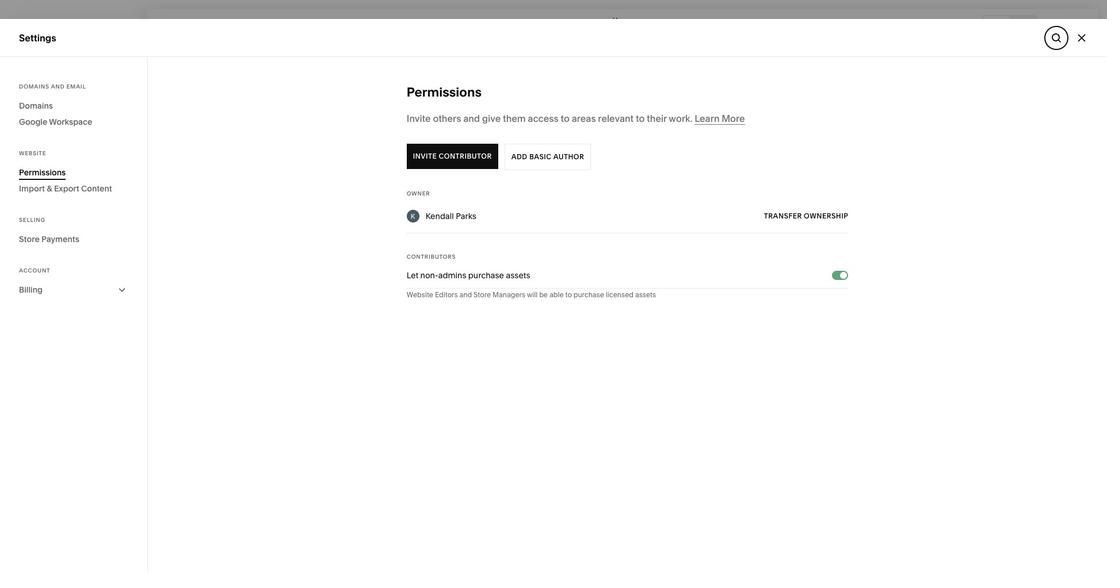 Task type: vqa. For each thing, say whether or not it's contained in the screenshot.
remove
no



Task type: locate. For each thing, give the bounding box(es) containing it.
marketing link
[[19, 92, 128, 105]]

and left email
[[51, 83, 65, 90]]

store payments link
[[19, 231, 128, 247]]

purchase up managers
[[468, 270, 504, 281]]

transfer ownership button
[[764, 206, 848, 227]]

invite left others
[[407, 113, 431, 124]]

import
[[19, 184, 45, 194]]

licensed
[[606, 291, 634, 299]]

domains
[[19, 83, 49, 90], [19, 101, 53, 111]]

and
[[51, 83, 65, 90], [463, 113, 480, 124], [460, 291, 472, 299]]

2 domains from the top
[[19, 101, 53, 111]]

1 domains from the top
[[19, 83, 49, 90]]

let non-admins purchase assets
[[407, 270, 530, 281]]

0 horizontal spatial website
[[19, 150, 46, 157]]

website for website editors and store managers will be able to purchase licensed assets
[[407, 291, 433, 299]]

1 horizontal spatial assets
[[635, 291, 656, 299]]

and for invite
[[463, 113, 480, 124]]

website
[[19, 150, 46, 157], [407, 291, 433, 299]]

0 vertical spatial website
[[19, 150, 46, 157]]

1 vertical spatial store
[[474, 291, 491, 299]]

contributors
[[407, 254, 456, 260]]

email
[[66, 83, 86, 90]]

permissions up '&' on the left top of the page
[[19, 167, 66, 178]]

domains inside the domains google workspace
[[19, 101, 53, 111]]

domains up acuity
[[19, 101, 53, 111]]

store left payments
[[19, 234, 40, 245]]

parks
[[456, 211, 476, 222]]

give
[[482, 113, 501, 124]]

assets up managers
[[506, 270, 530, 281]]

and right the editors
[[460, 291, 472, 299]]

to left the areas
[[561, 113, 570, 124]]

1 vertical spatial and
[[463, 113, 480, 124]]

domains up marketing
[[19, 83, 49, 90]]

home
[[613, 16, 633, 24]]

selling up the store payments
[[19, 217, 45, 223]]

0 horizontal spatial assets
[[506, 270, 530, 281]]

1 vertical spatial website
[[407, 291, 433, 299]]

2 selling from the top
[[19, 217, 45, 223]]

0 vertical spatial store
[[19, 234, 40, 245]]

1 horizontal spatial permissions
[[407, 85, 482, 100]]

2 vertical spatial and
[[460, 291, 472, 299]]

store payments
[[19, 234, 79, 245]]

able
[[550, 291, 564, 299]]

store down let non-admins purchase assets
[[474, 291, 491, 299]]

1 horizontal spatial purchase
[[574, 291, 604, 299]]

owner
[[407, 190, 430, 197]]

0 vertical spatial purchase
[[468, 270, 504, 281]]

invite contributor
[[413, 152, 492, 161]]

permissions up others
[[407, 85, 482, 100]]

selling up domains and email
[[19, 71, 49, 83]]

relevant
[[598, 113, 634, 124]]

0 horizontal spatial permissions
[[19, 167, 66, 178]]

store
[[19, 234, 40, 245], [474, 291, 491, 299]]

purchase
[[468, 270, 504, 281], [574, 291, 604, 299]]

author
[[553, 153, 584, 161]]

1 vertical spatial assets
[[635, 291, 656, 299]]

acuity scheduling
[[19, 113, 99, 124]]

1 vertical spatial selling
[[19, 217, 45, 223]]

0 vertical spatial permissions
[[407, 85, 482, 100]]

0 vertical spatial selling
[[19, 71, 49, 83]]

import & export content
[[19, 184, 112, 194]]

selling
[[19, 71, 49, 83], [19, 217, 45, 223]]

account
[[19, 268, 50, 274]]

invite for invite contributor
[[413, 152, 437, 161]]

and left give
[[463, 113, 480, 124]]

&
[[47, 184, 52, 194]]

0 horizontal spatial store
[[19, 234, 40, 245]]

permissions
[[407, 85, 482, 100], [19, 167, 66, 178]]

invite up "owner"
[[413, 152, 437, 161]]

edit
[[160, 20, 176, 29]]

0 vertical spatial assets
[[506, 270, 530, 281]]

1 vertical spatial invite
[[413, 152, 437, 161]]

transfer ownership
[[764, 212, 848, 220]]

selling link
[[19, 71, 128, 85]]

acuity scheduling link
[[19, 112, 128, 126]]

scheduling
[[49, 113, 99, 124]]

domains google workspace
[[19, 101, 92, 127]]

invite others and give them access to areas relevant to their work. learn more
[[407, 113, 745, 124]]

purchase left licensed
[[574, 291, 604, 299]]

billing link
[[19, 282, 128, 298]]

marketing
[[19, 92, 64, 104]]

add
[[511, 153, 528, 161]]

import & export content link
[[19, 181, 128, 197]]

website down let
[[407, 291, 433, 299]]

non-
[[420, 270, 438, 281]]

to
[[561, 113, 570, 124], [636, 113, 645, 124], [565, 291, 572, 299]]

them
[[503, 113, 526, 124]]

1 horizontal spatial store
[[474, 291, 491, 299]]

1 vertical spatial permissions
[[19, 167, 66, 178]]

0 vertical spatial domains
[[19, 83, 49, 90]]

0 vertical spatial invite
[[407, 113, 431, 124]]

1 vertical spatial purchase
[[574, 291, 604, 299]]

1 vertical spatial domains
[[19, 101, 53, 111]]

None checkbox
[[840, 272, 847, 279]]

work.
[[669, 113, 693, 124]]

workspace
[[49, 117, 92, 127]]

export
[[54, 184, 79, 194]]

domains and email
[[19, 83, 86, 90]]

invite
[[407, 113, 431, 124], [413, 152, 437, 161]]

transfer
[[764, 212, 802, 220]]

kendall
[[426, 211, 454, 222]]

settings
[[19, 32, 56, 43]]

others
[[433, 113, 461, 124]]

let
[[407, 270, 418, 281]]

invite for invite others and give them access to areas relevant to their work. learn more
[[407, 113, 431, 124]]

and for website
[[460, 291, 472, 299]]

invite inside button
[[413, 152, 437, 161]]

assets
[[506, 270, 530, 281], [635, 291, 656, 299]]

website down the google
[[19, 150, 46, 157]]

1 horizontal spatial website
[[407, 291, 433, 299]]

assets right licensed
[[635, 291, 656, 299]]



Task type: describe. For each thing, give the bounding box(es) containing it.
1 selling from the top
[[19, 71, 49, 83]]

domains link
[[19, 98, 128, 114]]

kendall parks
[[426, 211, 476, 222]]

to right able in the bottom of the page
[[565, 291, 572, 299]]

domains for and
[[19, 83, 49, 90]]

basic
[[529, 153, 552, 161]]

be
[[539, 291, 548, 299]]

to left the their
[[636, 113, 645, 124]]

domains for google
[[19, 101, 53, 111]]

permissions link
[[19, 165, 128, 181]]

google
[[19, 117, 47, 127]]

acuity
[[19, 113, 47, 124]]

edit button
[[153, 14, 184, 36]]

content
[[81, 184, 112, 194]]

editors
[[435, 291, 458, 299]]

0 horizontal spatial purchase
[[468, 270, 504, 281]]

learn more link
[[695, 113, 745, 125]]

add basic author
[[511, 153, 584, 161]]

admins
[[438, 270, 466, 281]]

google workspace link
[[19, 114, 128, 130]]

website for website
[[19, 150, 46, 157]]

will
[[527, 291, 538, 299]]

their
[[647, 113, 667, 124]]

more
[[722, 113, 745, 124]]

0 vertical spatial and
[[51, 83, 65, 90]]

billing button
[[19, 282, 128, 298]]

contributor
[[439, 152, 492, 161]]

invite contributor button
[[407, 144, 498, 169]]

billing
[[19, 285, 43, 295]]

payments
[[41, 234, 79, 245]]

managers
[[493, 291, 525, 299]]

areas
[[572, 113, 596, 124]]

add basic author button
[[505, 144, 591, 170]]

website editors and store managers will be able to purchase licensed assets
[[407, 291, 656, 299]]

learn
[[695, 113, 720, 124]]

ownership
[[804, 212, 848, 220]]

access
[[528, 113, 559, 124]]



